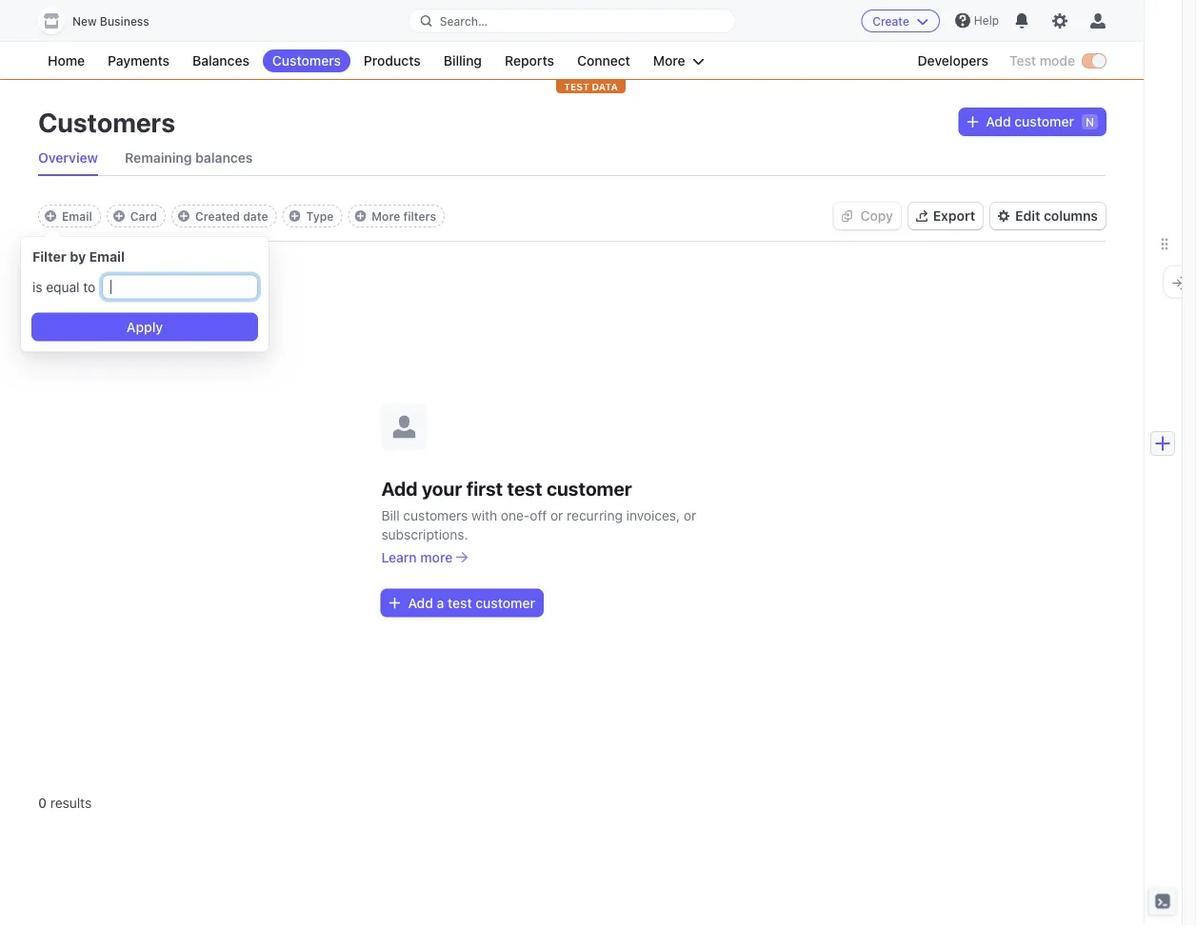 Task type: vqa. For each thing, say whether or not it's contained in the screenshot.
Amount
no



Task type: locate. For each thing, give the bounding box(es) containing it.
payments
[[108, 53, 170, 69]]

1 horizontal spatial customers
[[272, 53, 341, 69]]

1 vertical spatial email
[[89, 249, 125, 264]]

customers
[[272, 53, 341, 69], [38, 106, 175, 138]]

add email image
[[45, 211, 56, 222]]

is
[[32, 279, 42, 295]]

created date
[[195, 210, 268, 223]]

0 results
[[38, 796, 92, 812]]

filters
[[403, 210, 436, 223]]

email right by on the top left of page
[[89, 249, 125, 264]]

svg image
[[841, 211, 853, 222]]

svg image left 'add customer'
[[967, 116, 978, 128]]

test up the one-
[[507, 478, 542, 500]]

1 vertical spatial test
[[448, 595, 472, 611]]

created
[[195, 210, 240, 223]]

0 vertical spatial customers
[[272, 53, 341, 69]]

balances link
[[183, 50, 259, 72]]

0 vertical spatial svg image
[[967, 116, 978, 128]]

connect
[[577, 53, 630, 69]]

svg image inside 'add a test customer' button
[[389, 598, 401, 609]]

developers link
[[908, 50, 998, 72]]

remaining
[[125, 150, 192, 166]]

filter
[[32, 249, 67, 264]]

or right the invoices,
[[684, 508, 696, 523]]

off
[[530, 508, 547, 523]]

customers left the "products"
[[272, 53, 341, 69]]

more inside toolbar
[[372, 210, 400, 223]]

0 vertical spatial customer
[[1015, 114, 1074, 130]]

apply
[[127, 319, 163, 335]]

add up bill
[[381, 478, 418, 500]]

more inside button
[[653, 53, 685, 69]]

add card image
[[113, 211, 125, 222]]

tab list
[[38, 141, 1106, 176]]

email
[[62, 210, 92, 223], [89, 249, 125, 264]]

customer
[[1015, 114, 1074, 130], [547, 478, 632, 500], [476, 595, 535, 611]]

0 horizontal spatial or
[[551, 508, 563, 523]]

edit
[[1016, 208, 1041, 224]]

0 horizontal spatial svg image
[[389, 598, 401, 609]]

1 horizontal spatial test
[[507, 478, 542, 500]]

toolbar
[[38, 205, 445, 228]]

1 vertical spatial more
[[372, 210, 400, 223]]

test
[[1010, 53, 1036, 69]]

more right "add more filters" icon
[[372, 210, 400, 223]]

add for add customer
[[986, 114, 1011, 130]]

1 horizontal spatial more
[[653, 53, 685, 69]]

more button
[[644, 50, 714, 72]]

svg image
[[967, 116, 978, 128], [389, 598, 401, 609]]

equal
[[46, 279, 80, 295]]

recurring
[[567, 508, 623, 523]]

1 vertical spatial add
[[381, 478, 418, 500]]

copy button
[[834, 203, 901, 230]]

None text field
[[103, 276, 257, 299]]

new business button
[[38, 8, 168, 34]]

toolbar containing email
[[38, 205, 445, 228]]

test
[[564, 81, 589, 92]]

copy
[[861, 208, 893, 224]]

add left a
[[408, 595, 433, 611]]

or
[[551, 508, 563, 523], [684, 508, 696, 523]]

date
[[243, 210, 268, 223]]

0 horizontal spatial more
[[372, 210, 400, 223]]

more filters
[[372, 210, 436, 223]]

data
[[592, 81, 618, 92]]

learn more
[[381, 550, 453, 565]]

0 vertical spatial more
[[653, 53, 685, 69]]

overview
[[38, 150, 98, 166]]

to
[[83, 279, 95, 295]]

customers up overview
[[38, 106, 175, 138]]

home
[[48, 53, 85, 69]]

0 horizontal spatial customer
[[476, 595, 535, 611]]

1 horizontal spatial svg image
[[967, 116, 978, 128]]

one-
[[501, 508, 530, 523]]

billing link
[[434, 50, 492, 72]]

2 or from the left
[[684, 508, 696, 523]]

add inside button
[[408, 595, 433, 611]]

test right a
[[448, 595, 472, 611]]

1 vertical spatial svg image
[[389, 598, 401, 609]]

new business
[[72, 15, 149, 28]]

n
[[1086, 115, 1094, 129]]

with
[[472, 508, 497, 523]]

or right off
[[551, 508, 563, 523]]

svg image left a
[[389, 598, 401, 609]]

remaining balances link
[[125, 141, 253, 175]]

customer left n
[[1015, 114, 1074, 130]]

test mode
[[1010, 53, 1075, 69]]

customer right a
[[476, 595, 535, 611]]

email right add email icon
[[62, 210, 92, 223]]

customers
[[403, 508, 468, 523]]

add
[[986, 114, 1011, 130], [381, 478, 418, 500], [408, 595, 433, 611]]

test
[[507, 478, 542, 500], [448, 595, 472, 611]]

search…
[[440, 14, 488, 28]]

subscriptions.
[[381, 527, 468, 542]]

invoices,
[[626, 508, 680, 523]]

add created date image
[[178, 211, 190, 222]]

customers link
[[263, 50, 350, 72]]

0 vertical spatial test
[[507, 478, 542, 500]]

1 horizontal spatial or
[[684, 508, 696, 523]]

add down test
[[986, 114, 1011, 130]]

more
[[653, 53, 685, 69], [372, 210, 400, 223]]

0 vertical spatial email
[[62, 210, 92, 223]]

products link
[[354, 50, 430, 72]]

connect link
[[568, 50, 640, 72]]

2 vertical spatial add
[[408, 595, 433, 611]]

first
[[466, 478, 503, 500]]

more right connect
[[653, 53, 685, 69]]

1 vertical spatial customer
[[547, 478, 632, 500]]

business
[[100, 15, 149, 28]]

create button
[[861, 10, 940, 32]]

1 vertical spatial customers
[[38, 106, 175, 138]]

0 vertical spatial add
[[986, 114, 1011, 130]]

1 or from the left
[[551, 508, 563, 523]]

customer up recurring at bottom
[[547, 478, 632, 500]]

balances
[[195, 150, 253, 166]]

0 horizontal spatial test
[[448, 595, 472, 611]]

customer inside button
[[476, 595, 535, 611]]

2 vertical spatial customer
[[476, 595, 535, 611]]



Task type: describe. For each thing, give the bounding box(es) containing it.
add a test customer button
[[381, 590, 543, 617]]

overview link
[[38, 141, 98, 175]]

reports
[[505, 53, 554, 69]]

add for add a test customer
[[408, 595, 433, 611]]

by
[[70, 249, 86, 264]]

edit columns button
[[991, 203, 1106, 230]]

Search… text field
[[409, 9, 735, 33]]

your
[[422, 478, 462, 500]]

test inside button
[[448, 595, 472, 611]]

new
[[72, 15, 97, 28]]

results
[[50, 796, 92, 812]]

add more filters image
[[355, 211, 366, 222]]

is equal to
[[32, 279, 95, 295]]

add customer
[[986, 114, 1074, 130]]

add your first test customer
[[381, 478, 632, 500]]

2 horizontal spatial customer
[[1015, 114, 1074, 130]]

learn
[[381, 550, 417, 565]]

apply button
[[32, 314, 257, 341]]

card
[[130, 210, 157, 223]]

developers
[[918, 53, 989, 69]]

reports link
[[495, 50, 564, 72]]

add for add your first test customer
[[381, 478, 418, 500]]

mode
[[1040, 53, 1075, 69]]

0
[[38, 796, 47, 812]]

a
[[437, 595, 444, 611]]

columns
[[1044, 208, 1098, 224]]

test data
[[564, 81, 618, 92]]

more for more filters
[[372, 210, 400, 223]]

Search… search field
[[409, 9, 735, 33]]

billing
[[444, 53, 482, 69]]

filter by email
[[32, 249, 125, 264]]

bill
[[381, 508, 400, 523]]

edit columns
[[1016, 208, 1098, 224]]

help
[[974, 14, 999, 27]]

add a test customer
[[408, 595, 535, 611]]

1 horizontal spatial customer
[[547, 478, 632, 500]]

more for more
[[653, 53, 685, 69]]

products
[[364, 53, 421, 69]]

type
[[306, 210, 334, 223]]

help button
[[948, 5, 1007, 36]]

notifications image
[[1014, 13, 1030, 29]]

export
[[933, 208, 976, 224]]

payments link
[[98, 50, 179, 72]]

0 horizontal spatial customers
[[38, 106, 175, 138]]

remaining balances
[[125, 150, 253, 166]]

create
[[873, 14, 910, 28]]

learn more link
[[381, 548, 468, 567]]

balances
[[192, 53, 249, 69]]

email inside toolbar
[[62, 210, 92, 223]]

add type image
[[289, 211, 300, 222]]

tab list containing overview
[[38, 141, 1106, 176]]

home link
[[38, 50, 94, 72]]

more
[[420, 550, 453, 565]]

bill customers with one-off or recurring invoices, or subscriptions.
[[381, 508, 696, 542]]

export button
[[908, 203, 983, 230]]



